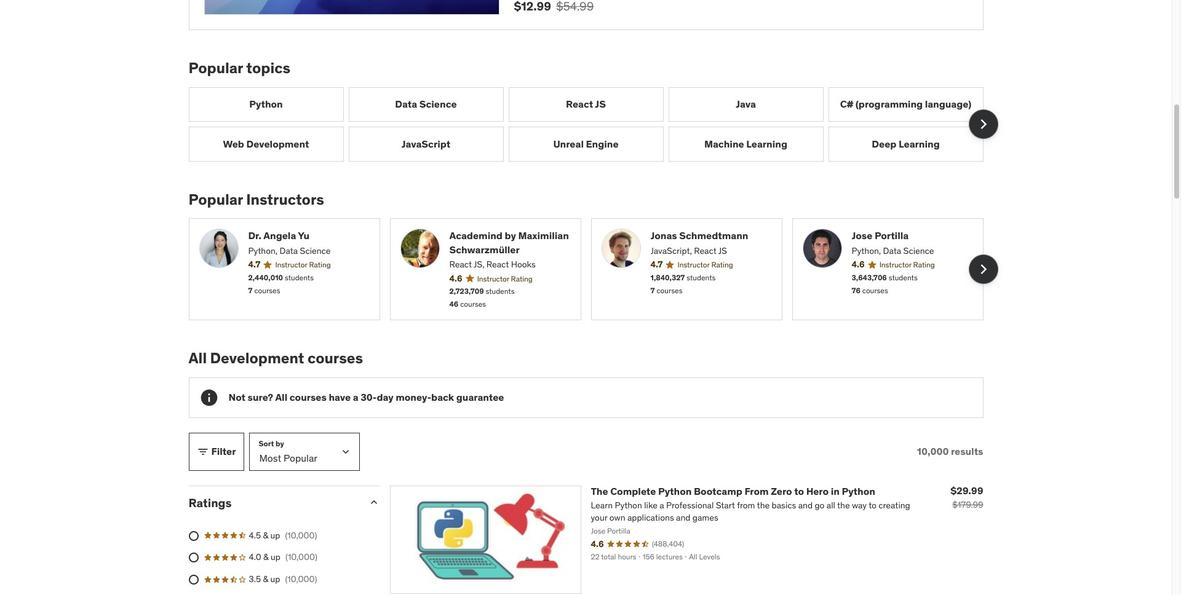 Task type: vqa. For each thing, say whether or not it's contained in the screenshot.


Task type: describe. For each thing, give the bounding box(es) containing it.
data science link
[[349, 87, 504, 122]]

46
[[450, 300, 459, 309]]

4.7 for dr. angela yu
[[248, 259, 261, 270]]

rating for react
[[712, 261, 733, 270]]

web
[[223, 138, 244, 150]]

small image inside filter button
[[197, 446, 209, 458]]

1 horizontal spatial science
[[420, 98, 457, 110]]

popular instructors element
[[189, 190, 998, 321]]

(programming
[[856, 98, 923, 110]]

4.7 for jonas schmedtmann
[[651, 259, 663, 270]]

4.6 for jose portilla
[[852, 259, 865, 270]]

76
[[852, 286, 861, 295]]

react js
[[566, 98, 606, 110]]

day
[[377, 392, 394, 404]]

10,000 results
[[917, 446, 984, 458]]

deep
[[872, 138, 897, 150]]

dr.
[[248, 230, 262, 242]]

not sure? all courses have a 30-day money-back guarantee
[[229, 392, 504, 404]]

1 horizontal spatial data
[[395, 98, 417, 110]]

money-
[[396, 392, 431, 404]]

python, inside 'jose portilla python, data science'
[[852, 245, 881, 256]]

results
[[951, 446, 984, 458]]

react left js,
[[450, 259, 472, 270]]

popular for popular instructors
[[189, 190, 243, 209]]

language)
[[925, 98, 972, 110]]

react inside react js link
[[566, 98, 593, 110]]

to
[[795, 485, 804, 498]]

jose portilla python, data science
[[852, 230, 934, 256]]

learning for machine learning
[[747, 138, 788, 150]]

filter button
[[189, 433, 244, 471]]

web development
[[223, 138, 309, 150]]

1,840,327 students 7 courses
[[651, 273, 716, 295]]

popular topics
[[189, 58, 291, 78]]

7 for jonas
[[651, 286, 655, 295]]

7 for dr.
[[248, 286, 253, 295]]

10,000
[[917, 446, 949, 458]]

zero
[[771, 485, 792, 498]]

python link
[[189, 87, 344, 122]]

hero
[[807, 485, 829, 498]]

students for schwarzmüller
[[486, 287, 515, 296]]

4.5 & up (10,000)
[[249, 530, 317, 541]]

courses for react
[[657, 286, 683, 295]]

students for react
[[687, 273, 716, 283]]

c#
[[840, 98, 854, 110]]

& for 4.0
[[263, 552, 269, 563]]

instructor for python,
[[275, 261, 307, 270]]

courses for python,
[[254, 286, 280, 295]]

instructor rating for react
[[678, 261, 733, 270]]

(10,000) for 4.0 & up (10,000)
[[286, 552, 318, 563]]

js,
[[474, 259, 485, 270]]

schmedtmann
[[680, 230, 749, 242]]

up for 4.0 & up
[[271, 552, 281, 563]]

java
[[736, 98, 756, 110]]

popular instructors
[[189, 190, 324, 209]]

dr. angela yu link
[[248, 229, 370, 243]]

c# (programming language) link
[[829, 87, 984, 122]]

2,723,709 students 46 courses
[[450, 287, 515, 309]]

have
[[329, 392, 351, 404]]

courses for schwarzmüller
[[460, 300, 486, 309]]

science inside 'jose portilla python, data science'
[[904, 245, 934, 256]]

development for all
[[210, 349, 304, 368]]

development for web
[[246, 138, 309, 150]]

1,840,327
[[651, 273, 685, 283]]

data science
[[395, 98, 457, 110]]

hooks
[[511, 259, 536, 270]]

back
[[431, 392, 454, 404]]

next image for popular topics
[[974, 115, 994, 134]]

javascript link
[[349, 127, 504, 162]]

instructor rating for python,
[[275, 261, 331, 270]]

students for python,
[[285, 273, 314, 283]]

guarantee
[[456, 392, 504, 404]]

academind by maximilian schwarzmüller link
[[450, 229, 571, 257]]

machine learning
[[705, 138, 788, 150]]

jose
[[852, 230, 873, 242]]

academind by maximilian schwarzmüller react js, react hooks
[[450, 230, 569, 270]]

carousel element for popular topics
[[189, 87, 998, 162]]

javascript
[[402, 138, 451, 150]]

0 vertical spatial all
[[189, 349, 207, 368]]

filter
[[211, 446, 236, 458]]

academind
[[450, 230, 503, 242]]

not
[[229, 392, 246, 404]]

the complete python bootcamp from zero to hero in python link
[[591, 485, 876, 498]]

$29.99 $179.99
[[951, 485, 984, 511]]

a
[[353, 392, 359, 404]]

2,440,010 students 7 courses
[[248, 273, 314, 295]]

from
[[745, 485, 769, 498]]

(10,000) for 3.5 & up (10,000)
[[285, 574, 317, 585]]

machine learning link
[[669, 127, 824, 162]]

react inside jonas schmedtmann javascript, react js
[[694, 245, 717, 256]]

engine
[[586, 138, 619, 150]]

up for 4.5 & up
[[270, 530, 280, 541]]

2 horizontal spatial python
[[842, 485, 876, 498]]



Task type: locate. For each thing, give the bounding box(es) containing it.
2 vertical spatial (10,000)
[[285, 574, 317, 585]]

data inside 'jose portilla python, data science'
[[883, 245, 902, 256]]

up right '4.5'
[[270, 530, 280, 541]]

2 7 from the left
[[651, 286, 655, 295]]

instructor rating for data
[[880, 261, 935, 270]]

yu
[[298, 230, 310, 242]]

up for 3.5 & up
[[270, 574, 280, 585]]

all development courses
[[189, 349, 363, 368]]

students inside 1,840,327 students 7 courses
[[687, 273, 716, 283]]

deep learning
[[872, 138, 940, 150]]

jose portilla link
[[852, 229, 973, 243]]

2 python, from the left
[[852, 245, 881, 256]]

0 horizontal spatial data
[[280, 245, 298, 256]]

4.0
[[249, 552, 261, 563]]

rating down jose portilla link
[[914, 261, 935, 270]]

(10,000) up 3.5 & up (10,000)
[[286, 552, 318, 563]]

0 horizontal spatial small image
[[197, 446, 209, 458]]

popular inside 'element'
[[189, 190, 243, 209]]

2 horizontal spatial data
[[883, 245, 902, 256]]

1 horizontal spatial learning
[[899, 138, 940, 150]]

courses down 1,840,327
[[657, 286, 683, 295]]

java link
[[669, 87, 824, 122]]

0 horizontal spatial 4.6
[[450, 273, 463, 284]]

0 horizontal spatial learning
[[747, 138, 788, 150]]

4.7 up 1,840,327
[[651, 259, 663, 270]]

0 vertical spatial &
[[263, 530, 268, 541]]

1 (10,000) from the top
[[285, 530, 317, 541]]

1 horizontal spatial 7
[[651, 286, 655, 295]]

science
[[420, 98, 457, 110], [300, 245, 331, 256], [904, 245, 934, 256]]

development
[[246, 138, 309, 150], [210, 349, 304, 368]]

instructor rating down the dr. angela yu python, data science
[[275, 261, 331, 270]]

courses
[[254, 286, 280, 295], [657, 286, 683, 295], [863, 286, 889, 295], [460, 300, 486, 309], [308, 349, 363, 368], [290, 392, 327, 404]]

instructor down js,
[[477, 274, 509, 284]]

1 horizontal spatial all
[[275, 392, 288, 404]]

react up unreal engine in the top of the page
[[566, 98, 593, 110]]

1 vertical spatial development
[[210, 349, 304, 368]]

learning right machine
[[747, 138, 788, 150]]

7
[[248, 286, 253, 295], [651, 286, 655, 295]]

next image for popular instructors
[[974, 260, 994, 280]]

1 7 from the left
[[248, 286, 253, 295]]

next image
[[974, 115, 994, 134], [974, 260, 994, 280]]

science down jose portilla link
[[904, 245, 934, 256]]

all
[[189, 349, 207, 368], [275, 392, 288, 404]]

1 vertical spatial 4.6
[[450, 273, 463, 284]]

students right 2,440,010
[[285, 273, 314, 283]]

students
[[285, 273, 314, 283], [687, 273, 716, 283], [889, 273, 918, 283], [486, 287, 515, 296]]

angela
[[264, 230, 296, 242]]

0 vertical spatial popular
[[189, 58, 243, 78]]

instructor rating down jonas schmedtmann javascript, react js
[[678, 261, 733, 270]]

3,643,706 students 76 courses
[[852, 273, 918, 295]]

0 horizontal spatial 4.7
[[248, 259, 261, 270]]

development down python link
[[246, 138, 309, 150]]

data
[[395, 98, 417, 110], [280, 245, 298, 256], [883, 245, 902, 256]]

2 carousel element from the top
[[189, 219, 998, 321]]

4.6
[[852, 259, 865, 270], [450, 273, 463, 284]]

students inside the 3,643,706 students 76 courses
[[889, 273, 918, 283]]

react js link
[[509, 87, 664, 122]]

10,000 results status
[[917, 446, 984, 458]]

4.6 up 3,643,706
[[852, 259, 865, 270]]

0 vertical spatial up
[[270, 530, 280, 541]]

c# (programming language)
[[840, 98, 972, 110]]

& for 4.5
[[263, 530, 268, 541]]

python
[[249, 98, 283, 110], [658, 485, 692, 498], [842, 485, 876, 498]]

react down jonas schmedtmann link
[[694, 245, 717, 256]]

js up "engine"
[[595, 98, 606, 110]]

$179.99
[[953, 500, 984, 511]]

javascript,
[[651, 245, 692, 256]]

0 horizontal spatial python,
[[248, 245, 278, 256]]

courses inside 2,723,709 students 46 courses
[[460, 300, 486, 309]]

2 vertical spatial &
[[263, 574, 268, 585]]

unreal engine link
[[509, 127, 664, 162]]

next image inside popular instructors 'element'
[[974, 260, 994, 280]]

& right 4.0
[[263, 552, 269, 563]]

(10,000) for 4.5 & up (10,000)
[[285, 530, 317, 541]]

1 popular from the top
[[189, 58, 243, 78]]

1 horizontal spatial 4.6
[[852, 259, 865, 270]]

python right complete
[[658, 485, 692, 498]]

2 (10,000) from the top
[[286, 552, 318, 563]]

4.5
[[249, 530, 261, 541]]

up right "3.5"
[[270, 574, 280, 585]]

instructor for react
[[678, 261, 710, 270]]

7 inside 2,440,010 students 7 courses
[[248, 286, 253, 295]]

learning inside the deep learning link
[[899, 138, 940, 150]]

1 horizontal spatial python
[[658, 485, 692, 498]]

python down 'topics'
[[249, 98, 283, 110]]

popular for popular topics
[[189, 58, 243, 78]]

web development link
[[189, 127, 344, 162]]

4.7
[[248, 259, 261, 270], [651, 259, 663, 270]]

instructor up the 3,643,706 students 76 courses
[[880, 261, 912, 270]]

2 popular from the top
[[189, 190, 243, 209]]

machine
[[705, 138, 744, 150]]

unreal engine
[[553, 138, 619, 150]]

python,
[[248, 245, 278, 256], [852, 245, 881, 256]]

data down angela
[[280, 245, 298, 256]]

4.6 up 2,723,709
[[450, 273, 463, 284]]

& right "3.5"
[[263, 574, 268, 585]]

0 vertical spatial next image
[[974, 115, 994, 134]]

data down the portilla
[[883, 245, 902, 256]]

carousel element for popular instructors
[[189, 219, 998, 321]]

topics
[[246, 58, 291, 78]]

in
[[831, 485, 840, 498]]

& for 3.5
[[263, 574, 268, 585]]

rating for schwarzmüller
[[511, 274, 533, 284]]

2,723,709
[[450, 287, 484, 296]]

data up javascript on the top left of the page
[[395, 98, 417, 110]]

0 horizontal spatial science
[[300, 245, 331, 256]]

(10,000)
[[285, 530, 317, 541], [286, 552, 318, 563], [285, 574, 317, 585]]

learning for deep learning
[[899, 138, 940, 150]]

students for data
[[889, 273, 918, 283]]

python, down dr.
[[248, 245, 278, 256]]

& right '4.5'
[[263, 530, 268, 541]]

science up javascript on the top left of the page
[[420, 98, 457, 110]]

students inside 2,440,010 students 7 courses
[[285, 273, 314, 283]]

instructor for schwarzmüller
[[477, 274, 509, 284]]

1 horizontal spatial js
[[719, 245, 727, 256]]

courses inside the 3,643,706 students 76 courses
[[863, 286, 889, 295]]

popular left 'topics'
[[189, 58, 243, 78]]

courses inside 1,840,327 students 7 courses
[[657, 286, 683, 295]]

1 4.7 from the left
[[248, 259, 261, 270]]

carousel element containing dr. angela yu
[[189, 219, 998, 321]]

react right js,
[[487, 259, 509, 270]]

deep learning link
[[829, 127, 984, 162]]

ratings button
[[189, 496, 358, 511]]

1 python, from the left
[[248, 245, 278, 256]]

instructor up 1,840,327 students 7 courses at top
[[678, 261, 710, 270]]

unreal
[[553, 138, 584, 150]]

students right 3,643,706
[[889, 273, 918, 283]]

0 vertical spatial development
[[246, 138, 309, 150]]

up right 4.0
[[271, 552, 281, 563]]

schwarzmüller
[[450, 244, 520, 256]]

carousel element
[[189, 87, 998, 162], [189, 219, 998, 321]]

1 vertical spatial &
[[263, 552, 269, 563]]

2 next image from the top
[[974, 260, 994, 280]]

portilla
[[875, 230, 909, 242]]

0 vertical spatial js
[[595, 98, 606, 110]]

1 vertical spatial carousel element
[[189, 219, 998, 321]]

rating for data
[[914, 261, 935, 270]]

1 vertical spatial js
[[719, 245, 727, 256]]

7 inside 1,840,327 students 7 courses
[[651, 286, 655, 295]]

courses down 2,723,709
[[460, 300, 486, 309]]

rating down hooks
[[511, 274, 533, 284]]

by
[[505, 230, 516, 242]]

instructors
[[246, 190, 324, 209]]

learning right deep
[[899, 138, 940, 150]]

instructor rating
[[275, 261, 331, 270], [678, 261, 733, 270], [880, 261, 935, 270], [477, 274, 533, 284]]

0 vertical spatial 4.6
[[852, 259, 865, 270]]

0 horizontal spatial python
[[249, 98, 283, 110]]

courses left have
[[290, 392, 327, 404]]

up
[[270, 530, 280, 541], [271, 552, 281, 563], [270, 574, 280, 585]]

ratings
[[189, 496, 232, 511]]

1 next image from the top
[[974, 115, 994, 134]]

the complete python bootcamp from zero to hero in python
[[591, 485, 876, 498]]

python, down 'jose'
[[852, 245, 881, 256]]

4.7 up 2,440,010
[[248, 259, 261, 270]]

4.0 & up (10,000)
[[249, 552, 318, 563]]

1 vertical spatial small image
[[368, 497, 380, 509]]

students right 2,723,709
[[486, 287, 515, 296]]

jonas schmedtmann link
[[651, 229, 772, 243]]

react
[[566, 98, 593, 110], [694, 245, 717, 256], [450, 259, 472, 270], [487, 259, 509, 270]]

sure?
[[248, 392, 273, 404]]

small image
[[197, 446, 209, 458], [368, 497, 380, 509]]

2 learning from the left
[[899, 138, 940, 150]]

development up 'sure?'
[[210, 349, 304, 368]]

science inside the dr. angela yu python, data science
[[300, 245, 331, 256]]

students right 1,840,327
[[687, 273, 716, 283]]

learning
[[747, 138, 788, 150], [899, 138, 940, 150]]

python, inside the dr. angela yu python, data science
[[248, 245, 278, 256]]

popular
[[189, 58, 243, 78], [189, 190, 243, 209]]

1 learning from the left
[[747, 138, 788, 150]]

instructor rating for schwarzmüller
[[477, 274, 533, 284]]

2 vertical spatial up
[[270, 574, 280, 585]]

2 4.7 from the left
[[651, 259, 663, 270]]

courses for data
[[863, 286, 889, 295]]

1 vertical spatial (10,000)
[[286, 552, 318, 563]]

(10,000) up 4.0 & up (10,000)
[[285, 530, 317, 541]]

$29.99
[[951, 485, 984, 497]]

0 vertical spatial carousel element
[[189, 87, 998, 162]]

30-
[[361, 392, 377, 404]]

rating for python,
[[309, 261, 331, 270]]

rating
[[309, 261, 331, 270], [712, 261, 733, 270], [914, 261, 935, 270], [511, 274, 533, 284]]

rating down schmedtmann
[[712, 261, 733, 270]]

the
[[591, 485, 608, 498]]

2 horizontal spatial science
[[904, 245, 934, 256]]

courses inside 2,440,010 students 7 courses
[[254, 286, 280, 295]]

3.5
[[249, 574, 261, 585]]

bootcamp
[[694, 485, 743, 498]]

python inside python link
[[249, 98, 283, 110]]

js
[[595, 98, 606, 110], [719, 245, 727, 256]]

learning inside machine learning link
[[747, 138, 788, 150]]

1 vertical spatial up
[[271, 552, 281, 563]]

data inside the dr. angela yu python, data science
[[280, 245, 298, 256]]

0 horizontal spatial all
[[189, 349, 207, 368]]

maximilian
[[518, 230, 569, 242]]

3,643,706
[[852, 273, 887, 283]]

1 carousel element from the top
[[189, 87, 998, 162]]

instructor up 2,440,010 students 7 courses
[[275, 261, 307, 270]]

js inside jonas schmedtmann javascript, react js
[[719, 245, 727, 256]]

1 horizontal spatial small image
[[368, 497, 380, 509]]

science down dr. angela yu link
[[300, 245, 331, 256]]

1 vertical spatial next image
[[974, 260, 994, 280]]

popular down web at the left
[[189, 190, 243, 209]]

1 vertical spatial all
[[275, 392, 288, 404]]

jonas schmedtmann javascript, react js
[[651, 230, 749, 256]]

0 horizontal spatial js
[[595, 98, 606, 110]]

&
[[263, 530, 268, 541], [263, 552, 269, 563], [263, 574, 268, 585]]

2,440,010
[[248, 273, 283, 283]]

courses down 2,440,010
[[254, 286, 280, 295]]

jonas
[[651, 230, 677, 242]]

3 (10,000) from the top
[[285, 574, 317, 585]]

0 horizontal spatial 7
[[248, 286, 253, 295]]

instructor for data
[[880, 261, 912, 270]]

4.6 for academind by maximilian schwarzmüller
[[450, 273, 463, 284]]

courses up have
[[308, 349, 363, 368]]

(10,000) down 4.0 & up (10,000)
[[285, 574, 317, 585]]

1 horizontal spatial python,
[[852, 245, 881, 256]]

0 vertical spatial small image
[[197, 446, 209, 458]]

instructor rating down 'jose portilla python, data science'
[[880, 261, 935, 270]]

rating down dr. angela yu link
[[309, 261, 331, 270]]

1 horizontal spatial 4.7
[[651, 259, 663, 270]]

0 vertical spatial (10,000)
[[285, 530, 317, 541]]

js down schmedtmann
[[719, 245, 727, 256]]

python right in
[[842, 485, 876, 498]]

complete
[[611, 485, 656, 498]]

instructor rating down hooks
[[477, 274, 533, 284]]

7 down 2,440,010
[[248, 286, 253, 295]]

7 down 1,840,327
[[651, 286, 655, 295]]

students inside 2,723,709 students 46 courses
[[486, 287, 515, 296]]

instructor
[[275, 261, 307, 270], [678, 261, 710, 270], [880, 261, 912, 270], [477, 274, 509, 284]]

carousel element containing python
[[189, 87, 998, 162]]

3.5 & up (10,000)
[[249, 574, 317, 585]]

1 vertical spatial popular
[[189, 190, 243, 209]]

courses down 3,643,706
[[863, 286, 889, 295]]

dr. angela yu python, data science
[[248, 230, 331, 256]]



